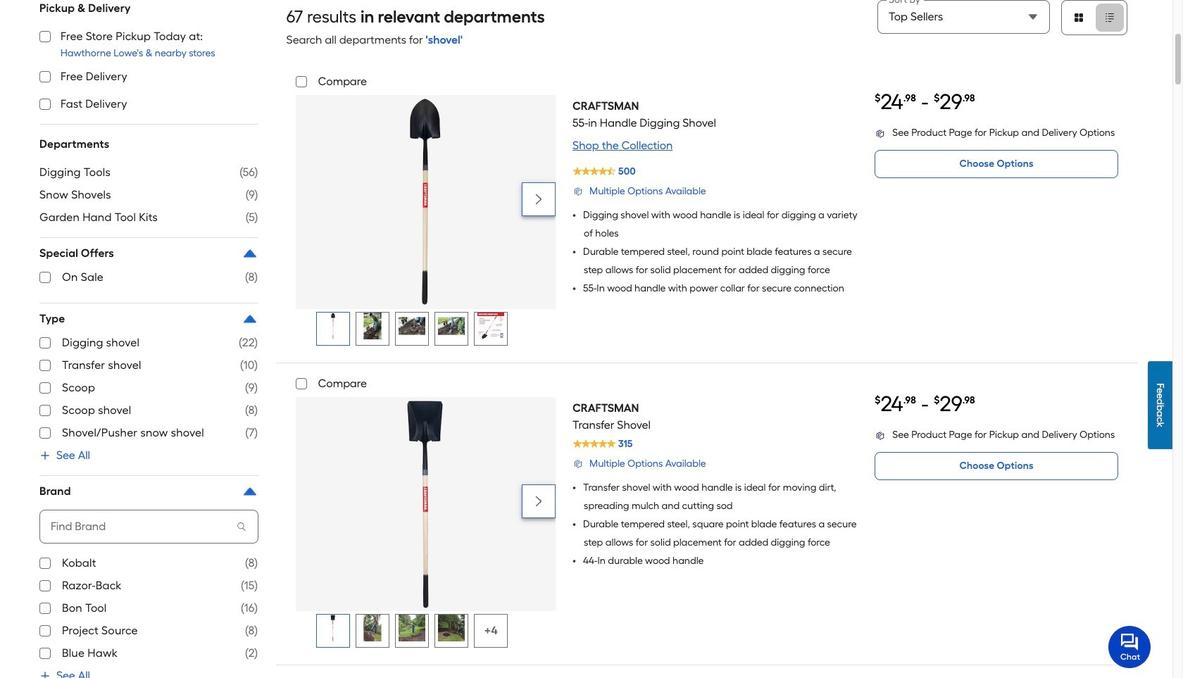 Task type: locate. For each thing, give the bounding box(es) containing it.
0 vertical spatial triangle up image
[[241, 245, 258, 262]]

2 triangle up image from the top
[[241, 311, 258, 328]]

2 vertical spatial triangle up image
[[241, 483, 258, 500]]

plus image
[[39, 671, 51, 679]]

departments element
[[39, 136, 258, 153]]

1 vertical spatial triangle up image
[[241, 311, 258, 328]]

craftsman cmxmlba1000 55-in handle digging shovel image
[[320, 313, 347, 340]]

grid view filled image
[[1074, 12, 1085, 23]]

title image
[[478, 618, 505, 645]]

1 $24.98-$29.98 element from the top
[[875, 89, 976, 115]]

chevron right image
[[532, 192, 546, 206], [532, 495, 546, 509]]

craftsman cmxmlba1100 shovel-spade - view #2 image
[[360, 615, 386, 642]]

2 chevron right image from the top
[[532, 495, 546, 509]]

craftsman cmxmlba1100 shovel-spade - view #3 image
[[399, 615, 426, 642]]

chat invite button image
[[1109, 626, 1152, 669]]

plus image
[[39, 450, 51, 462]]

4.5 stars image
[[572, 161, 637, 181]]

0 vertical spatial chevron right image
[[532, 192, 546, 206]]

triangle up image
[[241, 245, 258, 262], [241, 311, 258, 328], [241, 483, 258, 500]]

1 vertical spatial multiple options outlined image
[[573, 186, 584, 198]]

$24.98-$29.98 element for craftsman cmxmlba1000 shovel-spade - view #5 image
[[875, 89, 976, 115]]

multiple options outlined image
[[875, 126, 887, 141], [573, 186, 584, 198], [573, 459, 584, 470]]

2 $24.98-$29.98 element from the top
[[875, 392, 976, 417]]

chevron right image for craftsman cmxmlba1000 shovel-spade - view #5 image
[[532, 192, 546, 206]]

1 vertical spatial $24.98-$29.98 element
[[875, 392, 976, 417]]

$24.98-$29.98 element
[[875, 89, 976, 115], [875, 392, 976, 417]]

5 stars image
[[572, 434, 634, 454]]

1 vertical spatial chevron right image
[[532, 495, 546, 509]]

0 vertical spatial $24.98-$29.98 element
[[875, 89, 976, 115]]

1 chevron right image from the top
[[532, 192, 546, 206]]



Task type: describe. For each thing, give the bounding box(es) containing it.
craftsman cmxmlba1000 shovel-spade - view #2 image
[[360, 313, 386, 340]]

chevron right image for title icon
[[532, 495, 546, 509]]

multiple options outlined image
[[875, 428, 887, 444]]

2 vertical spatial multiple options outlined image
[[573, 459, 584, 470]]

craftsman cmxmlba1000 shovel-spade - view #4 image
[[439, 313, 465, 340]]

craftsman cmxmlba1100 shovel-spade - view #4 image
[[439, 615, 465, 642]]

$24.98-$29.98 element for title icon
[[875, 392, 976, 417]]

Find Brand text field
[[39, 519, 222, 536]]

craftsman cmxmlba1000 shovel-spade - view #3 image
[[399, 313, 426, 340]]

search icon image
[[236, 521, 247, 533]]

craftsman cmxmlba1100 transfer shovel image
[[320, 615, 347, 642]]

1 triangle up image from the top
[[241, 245, 258, 262]]

craftsman cmxmlba1000 shovel-spade - view #5 image
[[478, 313, 505, 340]]

3 triangle up image from the top
[[241, 483, 258, 500]]

list view image
[[1105, 12, 1116, 23]]

0 vertical spatial multiple options outlined image
[[875, 126, 887, 141]]



Task type: vqa. For each thing, say whether or not it's contained in the screenshot.
75081 related to 33 Nearby
no



